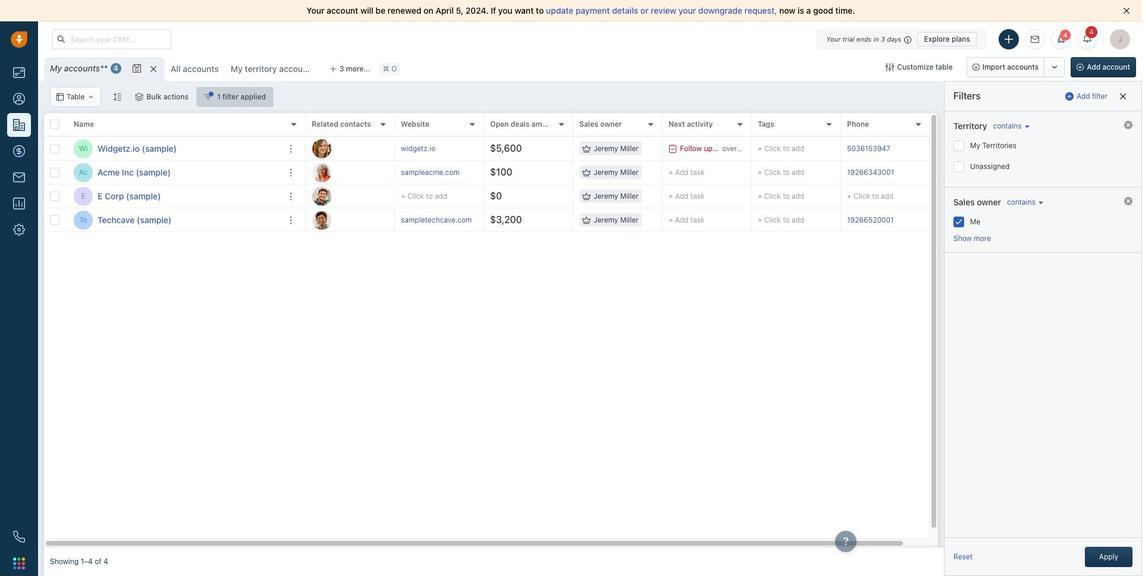 Task type: vqa. For each thing, say whether or not it's contained in the screenshot.
J icon
yes



Task type: locate. For each thing, give the bounding box(es) containing it.
grid
[[44, 113, 955, 548]]

Search your CRM... text field
[[52, 29, 171, 49]]

j image up s image
[[313, 187, 332, 206]]

0 vertical spatial j image
[[313, 139, 332, 158]]

container_wx8msf4aqz5i3rn1 image
[[135, 93, 144, 101], [57, 93, 64, 101], [88, 93, 95, 101], [583, 144, 591, 153], [669, 144, 677, 153], [583, 168, 591, 176], [583, 192, 591, 200], [583, 216, 591, 224]]

2 j image from the top
[[313, 187, 332, 206]]

1 vertical spatial container_wx8msf4aqz5i3rn1 image
[[204, 93, 212, 101]]

close image
[[1124, 7, 1131, 14]]

j image up l icon
[[313, 139, 332, 158]]

0 horizontal spatial container_wx8msf4aqz5i3rn1 image
[[204, 93, 212, 101]]

1 j image from the top
[[313, 139, 332, 158]]

container_wx8msf4aqz5i3rn1 image
[[886, 63, 895, 71], [204, 93, 212, 101]]

j image
[[313, 139, 332, 158], [313, 187, 332, 206]]

group
[[967, 57, 1066, 77]]

press space to select this row. row
[[44, 137, 306, 161], [306, 137, 955, 161], [44, 161, 306, 185], [306, 161, 955, 185], [44, 185, 306, 208], [306, 185, 955, 208], [44, 208, 306, 232], [306, 208, 955, 232]]

row
[[44, 113, 306, 137]]

column header
[[68, 113, 306, 137]]

row group
[[44, 137, 306, 232], [306, 137, 955, 232]]

1 vertical spatial j image
[[313, 187, 332, 206]]

1 horizontal spatial container_wx8msf4aqz5i3rn1 image
[[886, 63, 895, 71]]

phone image
[[13, 531, 25, 543]]

s image
[[313, 210, 332, 229]]

1 row group from the left
[[44, 137, 306, 232]]

l image
[[313, 163, 332, 182]]



Task type: describe. For each thing, give the bounding box(es) containing it.
2 row group from the left
[[306, 137, 955, 232]]

0 vertical spatial container_wx8msf4aqz5i3rn1 image
[[886, 63, 895, 71]]

freshworks switcher image
[[13, 558, 25, 570]]

phone element
[[7, 525, 31, 549]]

style_myh0__igzzd8unmi image
[[113, 93, 122, 101]]



